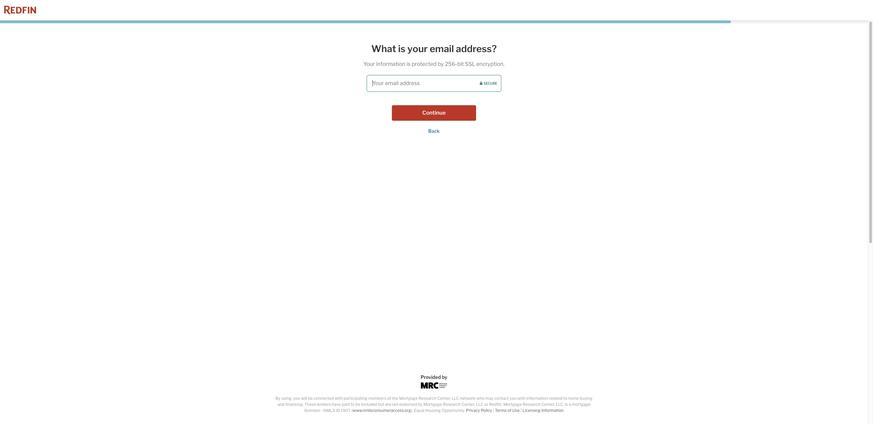 Task type: describe. For each thing, give the bounding box(es) containing it.
redfin.
[[489, 403, 503, 408]]

0 horizontal spatial research
[[419, 396, 437, 402]]

terms
[[495, 409, 507, 414]]

256-
[[445, 61, 458, 67]]

1 | from the left
[[493, 409, 494, 414]]

1 horizontal spatial be
[[356, 403, 360, 408]]

information inside the "by using, you will be connected with participating members of the mortgage research center, llc network who may contact you with information related to home buying and financing. these lenders have paid to be included but are not endorsed by mortgage research center, llc or redfin. mortgage research center, llc. is a mortgage licensee - nmls id 1907 ("
[[527, 396, 549, 402]]

1 vertical spatial llc
[[476, 403, 484, 408]]

licensing
[[523, 409, 541, 414]]

of for members
[[387, 396, 391, 402]]

0 horizontal spatial to
[[351, 403, 355, 408]]

opportunity.
[[442, 409, 465, 414]]

buying
[[580, 396, 593, 402]]

provided by
[[421, 375, 448, 381]]

endorsed
[[399, 403, 417, 408]]

not
[[392, 403, 399, 408]]

0 vertical spatial information
[[376, 61, 406, 67]]

housing
[[425, 409, 441, 414]]

the
[[392, 396, 398, 402]]

back
[[429, 128, 440, 134]]

policy
[[481, 409, 492, 414]]

your
[[364, 61, 375, 67]]

what is your email address?
[[371, 43, 497, 55]]

who
[[477, 396, 485, 402]]

2 horizontal spatial mortgage
[[504, 403, 522, 408]]

of for terms
[[508, 409, 512, 414]]

2 you from the left
[[510, 396, 517, 402]]

ssl encryption.
[[465, 61, 505, 67]]

provided
[[421, 375, 441, 381]]

your information is protected by 256-bit ssl encryption.
[[364, 61, 505, 67]]

2 with from the left
[[518, 396, 526, 402]]

home
[[568, 396, 579, 402]]

paid
[[342, 403, 350, 408]]

-
[[321, 409, 323, 414]]

contact
[[495, 396, 509, 402]]

connected
[[314, 396, 334, 402]]

or
[[485, 403, 489, 408]]

use
[[513, 409, 520, 414]]

1 horizontal spatial research
[[443, 403, 461, 408]]

but
[[378, 403, 385, 408]]

nmls
[[323, 409, 335, 414]]

id
[[336, 409, 340, 414]]

licensing information link
[[523, 409, 564, 414]]

protected
[[412, 61, 437, 67]]

lenders
[[317, 403, 331, 408]]

0 vertical spatial be
[[308, 396, 313, 402]]

may
[[486, 396, 494, 402]]

(
[[352, 409, 353, 414]]

information
[[542, 409, 564, 414]]

participating
[[344, 396, 368, 402]]

email address?
[[430, 43, 497, 55]]

will
[[301, 396, 307, 402]]

your
[[408, 43, 428, 55]]

1 horizontal spatial center,
[[462, 403, 475, 408]]



Task type: vqa. For each thing, say whether or not it's contained in the screenshot.
bottommost the is
yes



Task type: locate. For each thing, give the bounding box(es) containing it.
0 horizontal spatial you
[[293, 396, 300, 402]]

2 | from the left
[[521, 409, 522, 414]]

by
[[276, 396, 281, 402]]

llc.
[[556, 403, 564, 408]]

1 horizontal spatial mortgage
[[424, 403, 442, 408]]

0 horizontal spatial of
[[387, 396, 391, 402]]

0 horizontal spatial |
[[493, 409, 494, 414]]

of inside the "by using, you will be connected with participating members of the mortgage research center, llc network who may contact you with information related to home buying and financing. these lenders have paid to be included but are not endorsed by mortgage research center, llc or redfin. mortgage research center, llc. is a mortgage licensee - nmls id 1907 ("
[[387, 396, 391, 402]]

1 vertical spatial be
[[356, 403, 360, 408]]

center, up opportunity.
[[438, 396, 451, 402]]

privacy
[[466, 409, 480, 414]]

1 vertical spatial to
[[351, 403, 355, 408]]

you right contact
[[510, 396, 517, 402]]

1 with from the left
[[335, 396, 343, 402]]

information up licensing information link
[[527, 396, 549, 402]]

llc up privacy policy link
[[476, 403, 484, 408]]

bit
[[458, 61, 464, 67]]

).
[[411, 409, 413, 414]]

research
[[419, 396, 437, 402], [443, 403, 461, 408], [523, 403, 541, 408]]

is left protected
[[407, 61, 411, 67]]

mortgage up use
[[504, 403, 522, 408]]

continue button
[[392, 105, 476, 121]]

what
[[371, 43, 396, 55]]

research up housing
[[419, 396, 437, 402]]

1 vertical spatial of
[[508, 409, 512, 414]]

center,
[[438, 396, 451, 402], [462, 403, 475, 408], [542, 403, 555, 408]]

terms of use link
[[495, 409, 520, 414]]

continue
[[423, 110, 446, 116]]

is left a
[[565, 403, 568, 408]]

0 horizontal spatial information
[[376, 61, 406, 67]]

What is your email address? email field
[[367, 75, 502, 92]]

of left use
[[508, 409, 512, 414]]

mortgage
[[399, 396, 418, 402], [424, 403, 442, 408], [504, 403, 522, 408]]

research up opportunity.
[[443, 403, 461, 408]]

related
[[549, 396, 563, 402]]

|
[[493, 409, 494, 414], [521, 409, 522, 414]]

by up mortgage research center image
[[442, 375, 448, 381]]

0 horizontal spatial with
[[335, 396, 343, 402]]

and
[[278, 403, 285, 408]]

by up equal
[[418, 403, 423, 408]]

1 vertical spatial information
[[527, 396, 549, 402]]

information
[[376, 61, 406, 67], [527, 396, 549, 402]]

0 vertical spatial to
[[564, 396, 568, 402]]

with up use
[[518, 396, 526, 402]]

using,
[[281, 396, 293, 402]]

1 vertical spatial is
[[407, 61, 411, 67]]

these
[[305, 403, 316, 408]]

mortgage research center image
[[421, 383, 447, 389]]

is
[[398, 43, 406, 55], [407, 61, 411, 67], [565, 403, 568, 408]]

1 horizontal spatial information
[[527, 396, 549, 402]]

www.nmlsconsumeraccess.org
[[353, 409, 411, 414]]

a
[[569, 403, 571, 408]]

| right use
[[521, 409, 522, 414]]

be
[[308, 396, 313, 402], [356, 403, 360, 408]]

by inside the "by using, you will be connected with participating members of the mortgage research center, llc network who may contact you with information related to home buying and financing. these lenders have paid to be included but are not endorsed by mortgage research center, llc or redfin. mortgage research center, llc. is a mortgage licensee - nmls id 1907 ("
[[418, 403, 423, 408]]

1 horizontal spatial to
[[564, 396, 568, 402]]

by left 256-
[[438, 61, 444, 67]]

included
[[361, 403, 377, 408]]

by
[[438, 61, 444, 67], [442, 375, 448, 381], [418, 403, 423, 408]]

equal
[[414, 409, 425, 414]]

llc up opportunity.
[[452, 396, 459, 402]]

1 horizontal spatial is
[[407, 61, 411, 67]]

to up (
[[351, 403, 355, 408]]

1 horizontal spatial with
[[518, 396, 526, 402]]

back button
[[429, 128, 440, 134]]

of left the the
[[387, 396, 391, 402]]

2 horizontal spatial center,
[[542, 403, 555, 408]]

be up these
[[308, 396, 313, 402]]

0 vertical spatial llc
[[452, 396, 459, 402]]

you
[[293, 396, 300, 402], [510, 396, 517, 402]]

research up licensing
[[523, 403, 541, 408]]

with up have
[[335, 396, 343, 402]]

network
[[460, 396, 476, 402]]

center, down network
[[462, 403, 475, 408]]

1 vertical spatial by
[[442, 375, 448, 381]]

financing.
[[285, 403, 304, 408]]

0 vertical spatial by
[[438, 61, 444, 67]]

www.nmlsconsumeraccess.org ). equal housing opportunity. privacy policy | terms of use | licensing information
[[353, 409, 564, 414]]

licensee
[[305, 409, 320, 414]]

of
[[387, 396, 391, 402], [508, 409, 512, 414]]

| down redfin. on the right bottom of the page
[[493, 409, 494, 414]]

2 vertical spatial is
[[565, 403, 568, 408]]

0 horizontal spatial be
[[308, 396, 313, 402]]

to up llc. on the bottom right of page
[[564, 396, 568, 402]]

have
[[332, 403, 341, 408]]

1 horizontal spatial you
[[510, 396, 517, 402]]

0 horizontal spatial mortgage
[[399, 396, 418, 402]]

1 horizontal spatial llc
[[476, 403, 484, 408]]

2 horizontal spatial research
[[523, 403, 541, 408]]

members
[[368, 396, 387, 402]]

1 you from the left
[[293, 396, 300, 402]]

www.nmlsconsumeraccess.org link
[[353, 409, 411, 414]]

2 vertical spatial by
[[418, 403, 423, 408]]

0 horizontal spatial is
[[398, 43, 406, 55]]

center, up information
[[542, 403, 555, 408]]

by using, you will be connected with participating members of the mortgage research center, llc network who may contact you with information related to home buying and financing. these lenders have paid to be included but are not endorsed by mortgage research center, llc or redfin. mortgage research center, llc. is a mortgage licensee - nmls id 1907 (
[[276, 396, 593, 414]]

with
[[335, 396, 343, 402], [518, 396, 526, 402]]

mortgage up endorsed
[[399, 396, 418, 402]]

is inside the "by using, you will be connected with participating members of the mortgage research center, llc network who may contact you with information related to home buying and financing. these lenders have paid to be included but are not endorsed by mortgage research center, llc or redfin. mortgage research center, llc. is a mortgage licensee - nmls id 1907 ("
[[565, 403, 568, 408]]

llc
[[452, 396, 459, 402], [476, 403, 484, 408]]

privacy policy link
[[466, 409, 492, 414]]

be down participating
[[356, 403, 360, 408]]

1 horizontal spatial |
[[521, 409, 522, 414]]

0 horizontal spatial center,
[[438, 396, 451, 402]]

to
[[564, 396, 568, 402], [351, 403, 355, 408]]

1 horizontal spatial of
[[508, 409, 512, 414]]

mortgage
[[572, 403, 591, 408]]

information down what
[[376, 61, 406, 67]]

are
[[385, 403, 391, 408]]

mortgage up housing
[[424, 403, 442, 408]]

you up 'financing.'
[[293, 396, 300, 402]]

0 vertical spatial of
[[387, 396, 391, 402]]

1907
[[341, 409, 351, 414]]

is left your
[[398, 43, 406, 55]]

0 horizontal spatial llc
[[452, 396, 459, 402]]

2 horizontal spatial is
[[565, 403, 568, 408]]

0 vertical spatial is
[[398, 43, 406, 55]]



